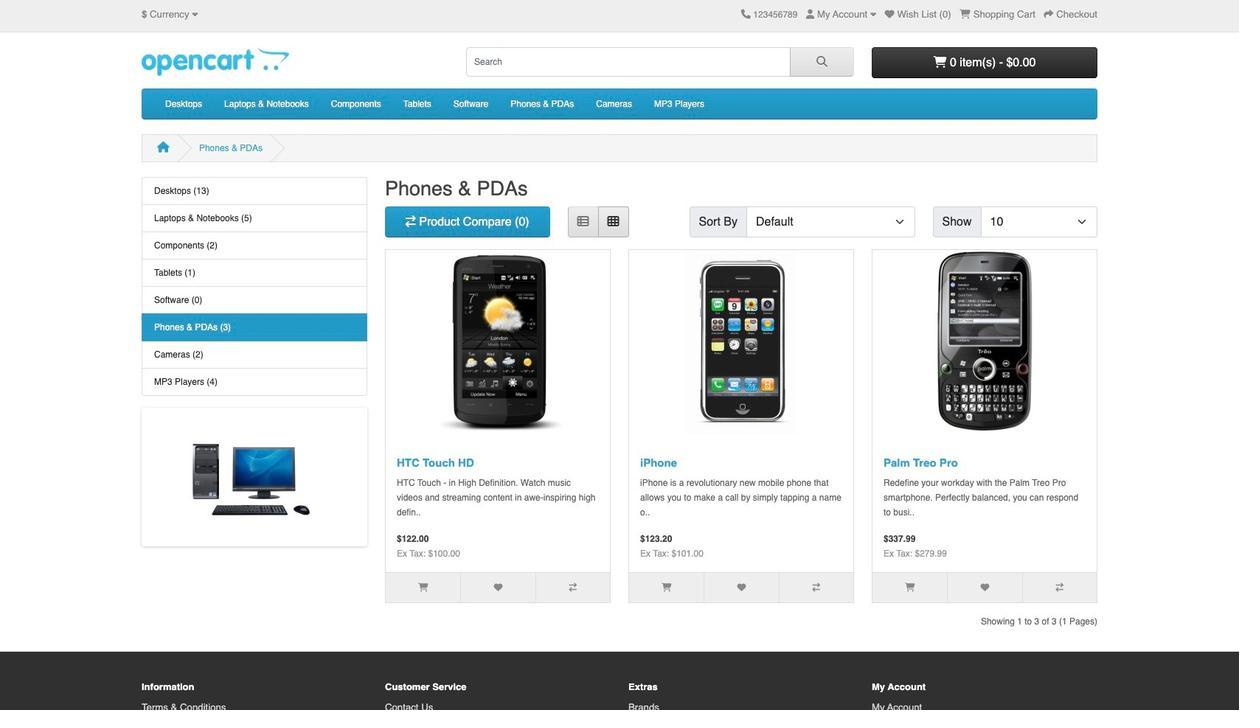 Task type: describe. For each thing, give the bounding box(es) containing it.
compare this product image for add to wish list image related to iphone image
[[813, 584, 821, 593]]

iphone image
[[649, 250, 834, 435]]

add to cart image for add to wish list image related to iphone image
[[662, 584, 672, 593]]

add to wish list image for iphone image
[[737, 584, 746, 593]]

hp banner image
[[181, 411, 328, 544]]

palm treo pro image
[[893, 250, 1077, 435]]

htc touch hd image
[[406, 250, 590, 435]]

1 horizontal spatial solid image
[[871, 10, 877, 19]]

2 horizontal spatial solid image
[[885, 10, 895, 19]]

compare this product image for add to wish list icon
[[569, 584, 577, 593]]

grid image
[[608, 215, 619, 227]]

add to cart image for add to wish list icon
[[418, 584, 428, 593]]



Task type: locate. For each thing, give the bounding box(es) containing it.
1 add to cart image from the left
[[418, 584, 428, 593]]

1 horizontal spatial add to cart image
[[662, 584, 672, 593]]

2 compare this product image from the left
[[813, 584, 821, 593]]

Search text field
[[466, 47, 791, 77]]

compare this product image for palm treo pro image add to wish list image
[[1056, 584, 1064, 593]]

2 add to wish list image from the left
[[981, 584, 990, 593]]

1 horizontal spatial compare this product image
[[813, 584, 821, 593]]

0 horizontal spatial add to wish list image
[[737, 584, 746, 593]]

3 add to cart image from the left
[[905, 584, 915, 593]]

add to wish list image
[[737, 584, 746, 593], [981, 584, 990, 593]]

home image
[[157, 142, 170, 153]]

add to wish list image for palm treo pro image
[[981, 584, 990, 593]]

0 horizontal spatial add to cart image
[[418, 584, 428, 593]]

solid image
[[871, 10, 877, 19], [885, 10, 895, 19], [817, 56, 828, 67]]

0 horizontal spatial solid image
[[817, 56, 828, 67]]

compare this product image
[[569, 584, 577, 593], [813, 584, 821, 593], [1056, 584, 1064, 593]]

3 compare this product image from the left
[[1056, 584, 1064, 593]]

your store image
[[142, 47, 289, 76]]

1 compare this product image from the left
[[569, 584, 577, 593]]

1 horizontal spatial add to wish list image
[[981, 584, 990, 593]]

2 add to cart image from the left
[[662, 584, 672, 593]]

2 horizontal spatial add to cart image
[[905, 584, 915, 593]]

add to wish list image
[[494, 584, 503, 593]]

solid image
[[192, 10, 198, 19], [741, 10, 751, 19], [806, 10, 815, 19], [960, 10, 971, 19], [1044, 10, 1054, 19], [934, 56, 947, 68], [406, 215, 416, 227]]

0 horizontal spatial compare this product image
[[569, 584, 577, 593]]

list image
[[577, 215, 589, 227]]

add to cart image
[[418, 584, 428, 593], [662, 584, 672, 593], [905, 584, 915, 593]]

add to cart image for palm treo pro image add to wish list image
[[905, 584, 915, 593]]

2 horizontal spatial compare this product image
[[1056, 584, 1064, 593]]

1 add to wish list image from the left
[[737, 584, 746, 593]]



Task type: vqa. For each thing, say whether or not it's contained in the screenshot.
Add to Wish List icon to the left
yes



